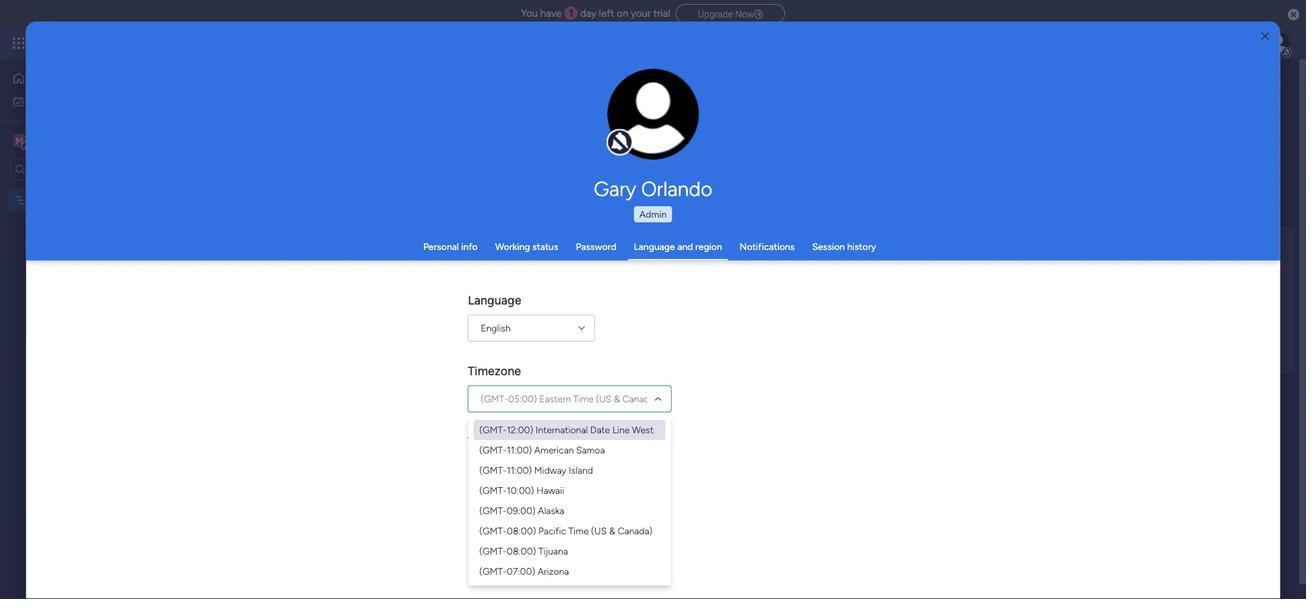 Task type: vqa. For each thing, say whether or not it's contained in the screenshot.
the monday work management
no



Task type: locate. For each thing, give the bounding box(es) containing it.
upgrade now link
[[676, 4, 786, 23]]

(gmt-11:00) midway island
[[479, 465, 593, 476]]

1 vertical spatial 1
[[288, 258, 292, 270]]

collapse board header image
[[1266, 127, 1276, 138]]

english
[[481, 323, 511, 334]]

(gmt- for (gmt-09:00) alaska
[[479, 505, 507, 517]]

day
[[581, 7, 597, 20]]

(gmt-05:00) eastern time (us & canada)
[[481, 393, 657, 405]]

close image
[[1262, 32, 1270, 41]]

your right where
[[553, 102, 572, 114]]

0 vertical spatial (us
[[596, 393, 612, 405]]

1 vertical spatial date
[[468, 520, 494, 534]]

session history link
[[813, 241, 877, 253]]

canada) for (gmt-05:00) eastern time (us & canada)
[[623, 393, 657, 405]]

1 horizontal spatial 1
[[569, 7, 574, 20]]

1 vertical spatial time
[[468, 435, 495, 449]]

personal info
[[423, 241, 478, 253]]

canada)
[[623, 393, 657, 405], [618, 526, 653, 537]]

hours for 12 hours
[[500, 458, 528, 470]]

timezone
[[468, 364, 521, 378]]

0 horizontal spatial 1
[[288, 258, 292, 270]]

1 horizontal spatial on
[[617, 7, 629, 20]]

(us for eastern
[[596, 393, 612, 405]]

0 vertical spatial 08:00)
[[507, 526, 536, 537]]

eastern
[[539, 393, 571, 405]]

(us
[[596, 393, 612, 405], [591, 526, 607, 537]]

working inside gary orlando dialog
[[495, 241, 530, 253]]

project
[[574, 102, 605, 114]]

0 horizontal spatial on
[[592, 259, 603, 270]]

international
[[536, 424, 588, 436]]

line
[[613, 424, 630, 436]]

project
[[255, 258, 285, 270]]

(us up (gmt-12:00) international date line west in the bottom of the page
[[596, 393, 612, 405]]

your
[[631, 7, 651, 20], [553, 102, 572, 114]]

manage
[[206, 102, 240, 114]]

khvhg list box
[[0, 186, 172, 394]]

Search in workspace field
[[28, 162, 113, 177]]

upgrade now
[[698, 8, 755, 20]]

0 horizontal spatial of
[[281, 102, 290, 114]]

time right the pacific at the bottom left of the page
[[569, 526, 589, 537]]

1 vertical spatial your
[[553, 102, 572, 114]]

change
[[625, 121, 655, 132]]

1 vertical spatial &
[[609, 526, 615, 537]]

1 vertical spatial hours
[[503, 478, 530, 491]]

picture
[[640, 133, 667, 144]]

1 vertical spatial working
[[555, 259, 590, 270]]

11:00) for midway
[[507, 465, 532, 476]]

24
[[488, 478, 500, 491]]

hawaii
[[537, 485, 564, 497]]

1 right the project at the top left
[[288, 258, 292, 270]]

hours for 24 hours
[[503, 478, 530, 491]]

stands.
[[607, 102, 637, 114]]

1 vertical spatial format
[[497, 520, 534, 534]]

08:00) up november,
[[507, 546, 536, 557]]

0 horizontal spatial your
[[553, 102, 572, 114]]

1 horizontal spatial working
[[555, 259, 590, 270]]

0 vertical spatial hours
[[500, 458, 528, 470]]

type
[[260, 102, 279, 114]]

0 vertical spatial time
[[573, 393, 594, 405]]

working for working status
[[495, 241, 530, 253]]

language up nov
[[634, 241, 675, 253]]

2023
[[550, 542, 572, 554], [550, 561, 572, 573]]

1 vertical spatial canada)
[[618, 526, 653, 537]]

0 horizontal spatial working
[[495, 241, 530, 253]]

manage any type of project. assign owners, set timelines and keep track of where your project stands.
[[206, 102, 637, 114]]

0 vertical spatial date
[[590, 424, 610, 436]]

2 11:00) from the top
[[507, 465, 532, 476]]

format down 09:00) in the bottom of the page
[[497, 520, 534, 534]]

language up english
[[468, 293, 521, 307]]

(us right the pacific at the bottom left of the page
[[591, 526, 607, 537]]

date left "line"
[[590, 424, 610, 436]]

dapulse close image
[[1289, 8, 1300, 22]]

0 vertical spatial &
[[614, 393, 620, 405]]

1 horizontal spatial language
[[634, 241, 675, 253]]

(gmt- for (gmt-11:00) american samoa
[[479, 445, 507, 456]]

(gmt-09:00) alaska
[[479, 505, 564, 517]]

1 2023 from the top
[[550, 542, 572, 554]]

time up 12
[[468, 435, 495, 449]]

due
[[656, 234, 673, 245]]

1 horizontal spatial column information image
[[704, 234, 715, 245]]

05:39
[[530, 458, 557, 470]]

home button
[[8, 67, 145, 89]]

working left the status
[[495, 241, 530, 253]]

11:00) up "24 hours 17:39"
[[507, 465, 532, 476]]

island
[[569, 465, 593, 476]]

1 horizontal spatial date
[[590, 424, 610, 436]]

0 vertical spatial your
[[631, 7, 651, 20]]

m
[[16, 135, 24, 146]]

hours right 24
[[503, 478, 530, 491]]

(gmt- for (gmt-05:00) eastern time (us & canada)
[[481, 393, 508, 405]]

&
[[614, 393, 620, 405], [609, 526, 615, 537]]

0 horizontal spatial date
[[468, 520, 494, 534]]

11:00) up 12 hours 05:39 pm at the bottom of page
[[507, 445, 532, 456]]

1 horizontal spatial of
[[513, 102, 522, 114]]

2 2023 from the top
[[550, 561, 572, 573]]

08:00)
[[507, 526, 536, 537], [507, 546, 536, 557]]

column information image
[[610, 234, 621, 245], [704, 234, 715, 245]]

10:00)
[[507, 485, 534, 497]]

november
[[488, 542, 533, 554]]

& for (gmt-05:00) eastern time (us & canada)
[[614, 393, 620, 405]]

1 vertical spatial 11:00)
[[507, 465, 532, 476]]

format
[[498, 435, 535, 449], [497, 520, 534, 534]]

date
[[590, 424, 610, 436], [468, 520, 494, 534]]

1 08:00) from the top
[[507, 526, 536, 537]]

0 vertical spatial 2023
[[550, 542, 572, 554]]

and inside dialog
[[678, 241, 693, 253]]

gary orlando
[[594, 177, 713, 201]]

working down status "field" at top
[[555, 259, 590, 270]]

option
[[0, 188, 172, 191]]

have
[[541, 7, 562, 20]]

0 horizontal spatial and
[[449, 102, 464, 114]]

workspace image
[[13, 133, 26, 148]]

1 vertical spatial and
[[678, 241, 693, 253]]

time for 08:00)
[[569, 526, 589, 537]]

1 vertical spatial 2023
[[550, 561, 572, 573]]

15,
[[669, 259, 680, 270]]

& right the pacific at the bottom left of the page
[[609, 526, 615, 537]]

0 vertical spatial working
[[495, 241, 530, 253]]

on left it
[[592, 259, 603, 270]]

(gmt- for (gmt-12:00) international date line west
[[479, 424, 507, 436]]

11:00)
[[507, 445, 532, 456], [507, 465, 532, 476]]

column information image for due date
[[704, 234, 715, 245]]

your left trial
[[631, 7, 651, 20]]

0 vertical spatial language
[[634, 241, 675, 253]]

1 11:00) from the top
[[507, 445, 532, 456]]

on right 'left'
[[617, 7, 629, 20]]

format up 12 hours 05:39 pm at the bottom of page
[[498, 435, 535, 449]]

workspace selection element
[[13, 132, 113, 150]]

v2 overdue deadline image
[[633, 258, 644, 271]]

column information image up it
[[610, 234, 621, 245]]

language for language and region
[[634, 241, 675, 253]]

dapulse rightstroke image
[[755, 9, 763, 19]]

(gmt- for (gmt-08:00) tijuana
[[479, 546, 507, 557]]

info
[[461, 241, 478, 253]]

12
[[488, 458, 498, 470]]

0 horizontal spatial column information image
[[610, 234, 621, 245]]

west
[[632, 424, 654, 436]]

column information image right the date
[[704, 234, 715, 245]]

0 vertical spatial format
[[498, 435, 535, 449]]

hours
[[500, 458, 528, 470], [503, 478, 530, 491]]

0 vertical spatial canada)
[[623, 393, 657, 405]]

(gmt- for (gmt-11:00) midway island
[[479, 465, 507, 476]]

and
[[449, 102, 464, 114], [678, 241, 693, 253]]

status
[[570, 234, 597, 245]]

working
[[495, 241, 530, 253], [555, 259, 590, 270]]

1 of from the left
[[281, 102, 290, 114]]

1 vertical spatial language
[[468, 293, 521, 307]]

time right eastern
[[573, 393, 594, 405]]

date up 'november'
[[468, 520, 494, 534]]

2023 down tijuana
[[550, 561, 572, 573]]

2 08:00) from the top
[[507, 546, 536, 557]]

2023 down (gmt-08:00) pacific time (us & canada)
[[550, 542, 572, 554]]

0 vertical spatial 11:00)
[[507, 445, 532, 456]]

you have 1 day left on your trial
[[521, 7, 671, 20]]

of
[[281, 102, 290, 114], [513, 102, 522, 114]]

1 vertical spatial (us
[[591, 526, 607, 537]]

11:00) for american
[[507, 445, 532, 456]]

of right track at the left
[[513, 102, 522, 114]]

timelines
[[408, 102, 447, 114]]

samoa
[[576, 445, 605, 456]]

1 vertical spatial 08:00)
[[507, 546, 536, 557]]

1 vertical spatial on
[[592, 259, 603, 270]]

of right the type
[[281, 102, 290, 114]]

1 left day at left
[[569, 7, 574, 20]]

time
[[573, 393, 594, 405], [468, 435, 495, 449], [569, 526, 589, 537]]

trial
[[654, 7, 671, 20]]

1 horizontal spatial and
[[678, 241, 693, 253]]

workspace
[[57, 134, 111, 147]]

& up "line"
[[614, 393, 620, 405]]

08:00) up november 27, 2023
[[507, 526, 536, 537]]

0 horizontal spatial language
[[468, 293, 521, 307]]

gary orlando image
[[1269, 32, 1291, 54]]

2 vertical spatial time
[[569, 526, 589, 537]]

hours right 12
[[500, 458, 528, 470]]

1 column information image from the left
[[610, 234, 621, 245]]

2 column information image from the left
[[704, 234, 715, 245]]

language
[[634, 241, 675, 253], [468, 293, 521, 307]]

0 vertical spatial 1
[[569, 7, 574, 20]]



Task type: describe. For each thing, give the bounding box(es) containing it.
12 hours 05:39 pm
[[488, 458, 573, 470]]

main workspace
[[31, 134, 111, 147]]

notifications
[[740, 241, 795, 253]]

session history
[[813, 241, 877, 253]]

(us for pacific
[[591, 526, 607, 537]]

column information image for status
[[610, 234, 621, 245]]

gary
[[594, 177, 636, 201]]

format for date format
[[497, 520, 534, 534]]

& for (gmt-08:00) pacific time (us & canada)
[[609, 526, 615, 537]]

work
[[45, 96, 65, 107]]

more
[[633, 101, 655, 113]]

(gmt-10:00) hawaii
[[479, 485, 564, 497]]

27
[[488, 561, 499, 573]]

arizona
[[538, 566, 569, 578]]

09:00
[[682, 259, 706, 270]]

(gmt- for (gmt-10:00) hawaii
[[479, 485, 507, 497]]

american
[[534, 445, 574, 456]]

track
[[489, 102, 511, 114]]

language for language
[[468, 293, 521, 307]]

language and region link
[[634, 241, 723, 253]]

alaska
[[538, 505, 564, 517]]

0 vertical spatial and
[[449, 102, 464, 114]]

home
[[31, 72, 57, 84]]

where
[[524, 102, 550, 114]]

(gmt-08:00) pacific time (us & canada)
[[479, 526, 653, 537]]

owner
[[491, 234, 519, 245]]

2023 for november 27, 2023
[[550, 542, 572, 554]]

nov 15, 09:00 am
[[651, 259, 721, 270]]

see more
[[615, 101, 655, 113]]

Owner field
[[487, 232, 522, 247]]

working status
[[495, 241, 559, 253]]

project.
[[292, 102, 325, 114]]

upgrade
[[698, 8, 733, 20]]

time format
[[468, 435, 535, 449]]

time for 05:00)
[[573, 393, 594, 405]]

05:00)
[[508, 393, 537, 405]]

change profile picture
[[625, 121, 682, 144]]

pacific
[[539, 526, 566, 537]]

region
[[696, 241, 723, 253]]

see
[[615, 101, 631, 113]]

format for time format
[[498, 435, 535, 449]]

my work button
[[8, 91, 145, 112]]

session
[[813, 241, 845, 253]]

gary orlando dialog
[[26, 22, 1281, 599]]

(gmt-08:00) tijuana
[[479, 546, 568, 557]]

0 vertical spatial on
[[617, 7, 629, 20]]

personal info link
[[423, 241, 478, 253]]

12:00)
[[507, 424, 533, 436]]

working status link
[[495, 241, 559, 253]]

password
[[576, 241, 617, 253]]

status
[[533, 241, 559, 253]]

history
[[848, 241, 877, 253]]

(gmt- for (gmt-08:00) pacific time (us & canada)
[[479, 526, 507, 537]]

2 of from the left
[[513, 102, 522, 114]]

09:00)
[[507, 505, 536, 517]]

working for working on it
[[555, 259, 590, 270]]

change profile picture button
[[608, 69, 700, 160]]

owners,
[[358, 102, 391, 114]]

pm
[[559, 458, 573, 470]]

orlando
[[642, 177, 713, 201]]

17:39
[[533, 478, 556, 491]]

Due date field
[[653, 232, 698, 247]]

notifications link
[[740, 241, 795, 253]]

gary orlando button
[[468, 177, 839, 201]]

personal
[[423, 241, 459, 253]]

tijuana
[[539, 546, 568, 557]]

keep
[[467, 102, 487, 114]]

date format
[[468, 520, 534, 534]]

Status field
[[566, 232, 600, 247]]

now
[[735, 8, 755, 20]]

project 1
[[255, 258, 292, 270]]

due date
[[656, 234, 694, 245]]

27,
[[535, 542, 547, 554]]

1 horizontal spatial your
[[631, 7, 651, 20]]

canada) for (gmt-08:00) pacific time (us & canada)
[[618, 526, 653, 537]]

(gmt-07:00) arizona
[[479, 566, 569, 578]]

profile
[[658, 121, 682, 132]]

date
[[675, 234, 694, 245]]

admin
[[640, 209, 667, 220]]

(gmt-12:00) international date line west
[[479, 424, 654, 436]]

assign
[[327, 102, 355, 114]]

(gmt- for (gmt-07:00) arizona
[[479, 566, 507, 578]]

08:00) for tijuana
[[507, 546, 536, 557]]

07:00)
[[507, 566, 535, 578]]

08:00) for pacific
[[507, 526, 536, 537]]

my work
[[30, 96, 65, 107]]

main
[[31, 134, 55, 147]]

am
[[708, 259, 721, 270]]

khvhg
[[32, 195, 57, 206]]

working on it
[[555, 259, 611, 270]]

you
[[521, 7, 538, 20]]

set
[[393, 102, 406, 114]]

stuck
[[571, 306, 595, 318]]

it
[[605, 259, 611, 270]]

select product image
[[12, 36, 26, 50]]

2023 for 27 november, 2023
[[550, 561, 572, 573]]

nov
[[651, 259, 667, 270]]

(gmt-11:00) american samoa
[[479, 445, 605, 456]]

left
[[599, 7, 615, 20]]



